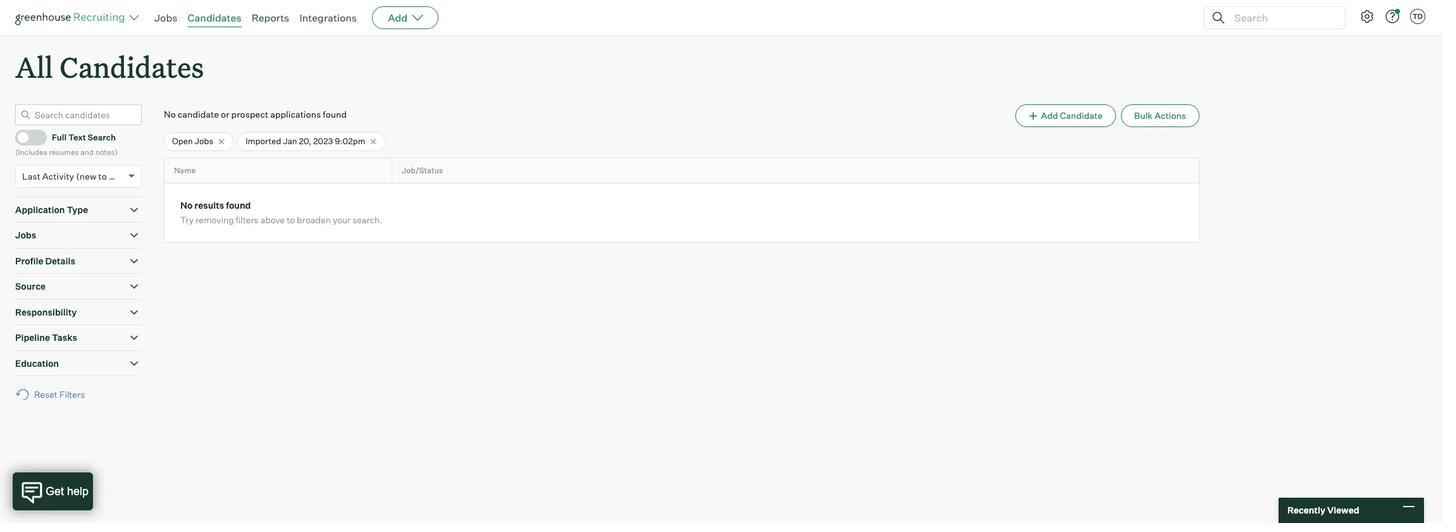 Task type: locate. For each thing, give the bounding box(es) containing it.
to
[[98, 171, 107, 181], [287, 215, 295, 226]]

full text search (includes resumes and notes)
[[15, 132, 118, 157]]

try
[[180, 215, 194, 226]]

to right above
[[287, 215, 295, 226]]

integrations
[[300, 11, 357, 24]]

recently viewed
[[1288, 505, 1360, 516]]

last activity (new to old) option
[[22, 171, 125, 181]]

checkmark image
[[21, 132, 30, 141]]

bulk actions link
[[1121, 105, 1200, 127]]

1 vertical spatial candidates
[[60, 48, 204, 85]]

no for no candidate or prospect applications found
[[164, 109, 176, 120]]

imported jan 20, 2023 9:02pm
[[246, 136, 365, 146]]

1 horizontal spatial found
[[323, 109, 347, 120]]

jobs up profile at left
[[15, 230, 36, 241]]

reset filters button
[[15, 383, 91, 406]]

1 horizontal spatial add
[[1041, 110, 1058, 121]]

1 horizontal spatial no
[[180, 200, 193, 211]]

last activity (new to old)
[[22, 171, 125, 181]]

candidate
[[178, 109, 219, 120]]

old)
[[109, 171, 125, 181]]

0 horizontal spatial jobs
[[15, 230, 36, 241]]

0 vertical spatial candidates
[[188, 11, 241, 24]]

application
[[15, 204, 65, 215]]

name
[[174, 166, 196, 175]]

td button
[[1408, 6, 1428, 27]]

configure image
[[1360, 9, 1375, 24]]

candidates down jobs link
[[60, 48, 204, 85]]

(new
[[76, 171, 97, 181]]

activity
[[42, 171, 74, 181]]

no inside no results found try removing filters above to broaden your search.
[[180, 200, 193, 211]]

your
[[333, 215, 351, 226]]

add inside add candidate "link"
[[1041, 110, 1058, 121]]

and
[[81, 148, 94, 157]]

1 vertical spatial add
[[1041, 110, 1058, 121]]

9:02pm
[[335, 136, 365, 146]]

1 vertical spatial found
[[226, 200, 251, 211]]

1 horizontal spatial to
[[287, 215, 295, 226]]

0 horizontal spatial add
[[388, 11, 408, 24]]

1 horizontal spatial jobs
[[154, 11, 178, 24]]

add for add
[[388, 11, 408, 24]]

found up the 2023
[[323, 109, 347, 120]]

responsibility
[[15, 307, 77, 317]]

0 vertical spatial add
[[388, 11, 408, 24]]

or
[[221, 109, 229, 120]]

results
[[194, 200, 224, 211]]

td
[[1413, 12, 1423, 21]]

0 vertical spatial no
[[164, 109, 176, 120]]

1 vertical spatial no
[[180, 200, 193, 211]]

add candidate
[[1041, 110, 1103, 121]]

full
[[52, 132, 67, 142]]

pipeline
[[15, 332, 50, 343]]

0 horizontal spatial no
[[164, 109, 176, 120]]

integrations link
[[300, 11, 357, 24]]

education
[[15, 358, 59, 369]]

(includes
[[15, 148, 47, 157]]

candidates
[[188, 11, 241, 24], [60, 48, 204, 85]]

0 vertical spatial to
[[98, 171, 107, 181]]

1 vertical spatial to
[[287, 215, 295, 226]]

broaden
[[297, 215, 331, 226]]

greenhouse recruiting image
[[15, 10, 129, 25]]

no
[[164, 109, 176, 120], [180, 200, 193, 211]]

0 vertical spatial jobs
[[154, 11, 178, 24]]

found up filters
[[226, 200, 251, 211]]

Search candidates field
[[15, 105, 142, 125]]

to left old)
[[98, 171, 107, 181]]

add for add candidate
[[1041, 110, 1058, 121]]

reset filters
[[34, 389, 85, 400]]

0 horizontal spatial found
[[226, 200, 251, 211]]

no up try
[[180, 200, 193, 211]]

jobs
[[154, 11, 178, 24], [195, 136, 213, 146], [15, 230, 36, 241]]

2 horizontal spatial jobs
[[195, 136, 213, 146]]

prospect
[[231, 109, 268, 120]]

filters
[[59, 389, 85, 400]]

0 horizontal spatial to
[[98, 171, 107, 181]]

add inside add 'popup button'
[[388, 11, 408, 24]]

jobs left candidates link
[[154, 11, 178, 24]]

add
[[388, 11, 408, 24], [1041, 110, 1058, 121]]

removing
[[196, 215, 234, 226]]

1 vertical spatial jobs
[[195, 136, 213, 146]]

filters
[[236, 215, 259, 226]]

no left candidate
[[164, 109, 176, 120]]

jobs right open
[[195, 136, 213, 146]]

candidates right jobs link
[[188, 11, 241, 24]]

found
[[323, 109, 347, 120], [226, 200, 251, 211]]

notes)
[[95, 148, 118, 157]]

viewed
[[1328, 505, 1360, 516]]

actions
[[1155, 110, 1186, 121]]

td button
[[1410, 9, 1426, 24]]

reset
[[34, 389, 58, 400]]



Task type: describe. For each thing, give the bounding box(es) containing it.
applications
[[270, 109, 321, 120]]

open jobs
[[172, 136, 213, 146]]

add candidate link
[[1016, 105, 1116, 127]]

20,
[[299, 136, 311, 146]]

search
[[88, 132, 116, 142]]

reports link
[[252, 11, 289, 24]]

search.
[[353, 215, 382, 226]]

open
[[172, 136, 193, 146]]

0 vertical spatial found
[[323, 109, 347, 120]]

candidate
[[1060, 110, 1103, 121]]

profile
[[15, 255, 43, 266]]

bulk actions
[[1134, 110, 1186, 121]]

no candidate or prospect applications found
[[164, 109, 347, 120]]

all candidates
[[15, 48, 204, 85]]

above
[[260, 215, 285, 226]]

source
[[15, 281, 46, 292]]

candidates link
[[188, 11, 241, 24]]

no results found try removing filters above to broaden your search.
[[180, 200, 382, 226]]

no for no results found try removing filters above to broaden your search.
[[180, 200, 193, 211]]

job/status
[[402, 166, 443, 175]]

Search text field
[[1231, 9, 1334, 27]]

2 vertical spatial jobs
[[15, 230, 36, 241]]

found inside no results found try removing filters above to broaden your search.
[[226, 200, 251, 211]]

2023
[[313, 136, 333, 146]]

details
[[45, 255, 75, 266]]

add button
[[372, 6, 439, 29]]

jobs link
[[154, 11, 178, 24]]

pipeline tasks
[[15, 332, 77, 343]]

tasks
[[52, 332, 77, 343]]

all
[[15, 48, 53, 85]]

imported
[[246, 136, 281, 146]]

jan
[[283, 136, 297, 146]]

profile details
[[15, 255, 75, 266]]

text
[[68, 132, 86, 142]]

application type
[[15, 204, 88, 215]]

resumes
[[49, 148, 79, 157]]

to inside no results found try removing filters above to broaden your search.
[[287, 215, 295, 226]]

last
[[22, 171, 40, 181]]

bulk
[[1134, 110, 1153, 121]]

recently
[[1288, 505, 1326, 516]]

type
[[67, 204, 88, 215]]

reports
[[252, 11, 289, 24]]



Task type: vqa. For each thing, say whether or not it's contained in the screenshot.
EDIT GOAL ICON
no



